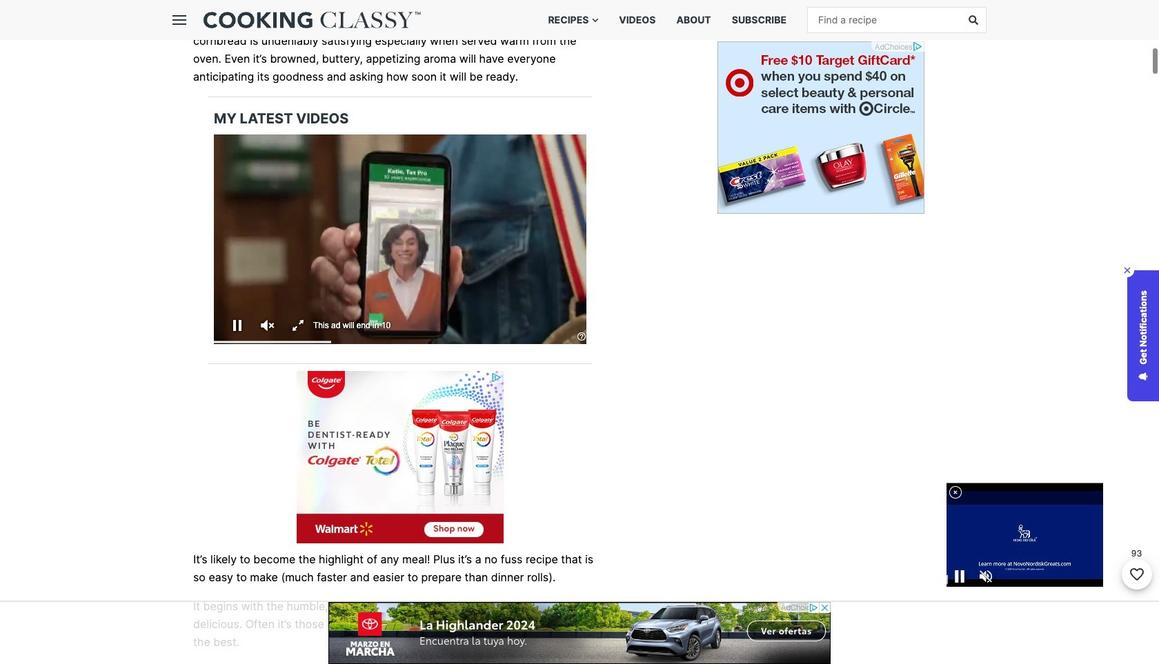 Task type: vqa. For each thing, say whether or not it's contained in the screenshot.
Two servings of taco soup in white bowls over a white platter. Image at the bottom of page
no



Task type: locate. For each thing, give the bounding box(es) containing it.
volume muted image
[[980, 571, 992, 585]]

video player application
[[214, 135, 586, 345]]

cooking classy image
[[204, 12, 421, 28]]

advertisement element
[[717, 41, 924, 214], [297, 372, 504, 544], [328, 602, 831, 664]]

2 vertical spatial advertisement element
[[328, 602, 831, 664]]



Task type: describe. For each thing, give the bounding box(es) containing it.
unmute button group
[[253, 311, 283, 341]]

0 vertical spatial advertisement element
[[717, 41, 924, 214]]

1 vertical spatial advertisement element
[[297, 372, 504, 544]]

pause image
[[953, 571, 966, 585]]

Find a recipe text field
[[808, 8, 960, 32]]



